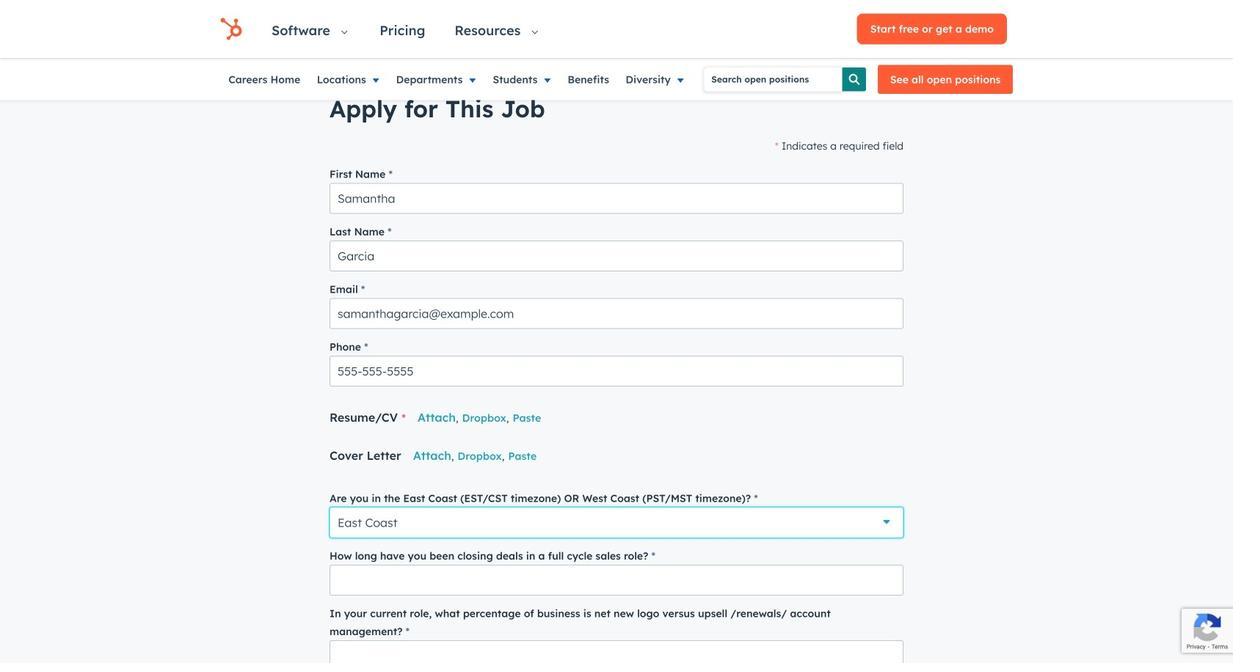 Task type: locate. For each thing, give the bounding box(es) containing it.
None text field
[[330, 183, 904, 214], [330, 356, 904, 387], [330, 183, 904, 214], [330, 356, 904, 387]]

secondary menu menu bar
[[220, 59, 705, 100]]

hubspot image
[[220, 18, 242, 40]]

None email field
[[330, 298, 904, 329]]

None text field
[[330, 241, 904, 271], [330, 565, 904, 596], [330, 641, 904, 664], [330, 241, 904, 271], [330, 565, 904, 596], [330, 641, 904, 664]]



Task type: describe. For each thing, give the bounding box(es) containing it.
Search all open positions search field
[[705, 67, 842, 92]]

Select text field
[[330, 508, 904, 538]]



Task type: vqa. For each thing, say whether or not it's contained in the screenshot.
AMOUNT
no



